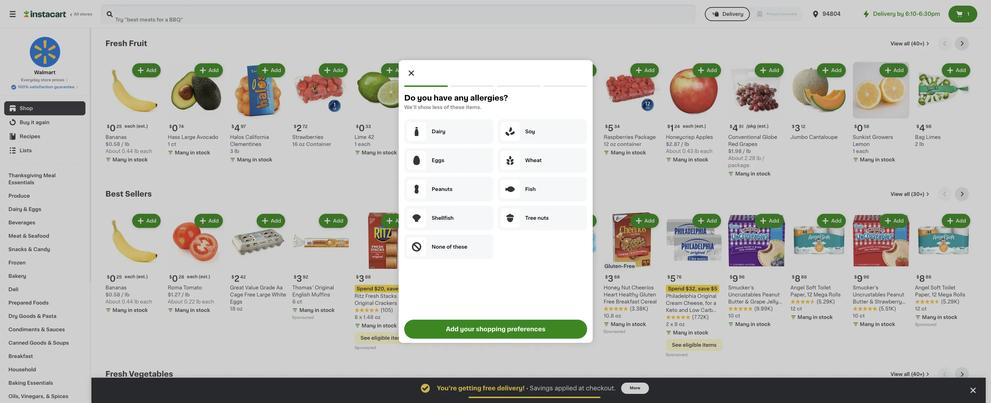 Task type: locate. For each thing, give the bounding box(es) containing it.
honey
[[604, 285, 621, 290]]

5 for $ 5 23
[[421, 124, 427, 132]]

1 horizontal spatial 10 ct
[[854, 314, 866, 319]]

28
[[179, 275, 184, 279]]

breakfast down healthy
[[616, 300, 640, 304]]

eggs
[[432, 158, 445, 163], [29, 207, 41, 212], [230, 300, 243, 304]]

oz right 18
[[237, 307, 243, 312]]

2 all from the top
[[905, 192, 911, 197]]

1 10 ct from the left
[[729, 314, 741, 319]]

peanut for grape
[[763, 293, 780, 297]]

/pkg inside $4.51 per package (estimated) element
[[747, 124, 757, 128]]

in
[[190, 150, 195, 155], [377, 150, 382, 155], [627, 150, 631, 155], [128, 157, 133, 162], [253, 157, 257, 162], [689, 157, 694, 162], [876, 157, 881, 162], [440, 164, 444, 169], [751, 171, 756, 176], [502, 171, 507, 176], [128, 308, 133, 313], [190, 308, 195, 313], [315, 308, 320, 313], [440, 315, 444, 320], [814, 315, 818, 320], [938, 315, 943, 320], [627, 322, 631, 327], [751, 322, 756, 327], [876, 322, 881, 327], [377, 323, 382, 328], [689, 331, 694, 335]]

1 red from the left
[[417, 142, 427, 147]]

42
[[368, 135, 375, 140], [240, 275, 246, 279]]

/ up 2.43
[[494, 149, 496, 154]]

about inside green seedless grapes bag $1.98 / lb about 2.43 lb / package
[[480, 156, 495, 161]]

1 4 from the left
[[234, 124, 240, 132]]

1 horizontal spatial $1.98
[[729, 149, 742, 154]]

of right less
[[444, 105, 449, 110]]

$0.58 down $ 0 25
[[106, 293, 120, 297]]

each
[[125, 124, 135, 128], [683, 124, 694, 128], [358, 142, 371, 147], [140, 149, 152, 154], [701, 149, 713, 154], [857, 149, 869, 154], [125, 275, 135, 279], [187, 275, 198, 279], [140, 300, 152, 304], [202, 300, 214, 304]]

2 10 from the left
[[854, 314, 859, 319]]

smucker's up jam on the right of page
[[854, 285, 879, 290]]

lb inside halos california clementines 3 lb
[[235, 149, 239, 154]]

1 mega from the left
[[814, 293, 828, 297]]

thanksgiving meal essentials link
[[4, 169, 86, 189]]

/pkg for conventional
[[747, 124, 757, 128]]

0 horizontal spatial 10 ct
[[729, 314, 741, 319]]

save up stacks
[[387, 287, 399, 291]]

fresh for fresh vegetables
[[106, 371, 127, 378]]

2 smucker's from the left
[[854, 285, 879, 290]]

smucker's uncrustables peanut butter & grape jelly sandwich
[[729, 285, 780, 312]]

view all (30+)
[[891, 192, 925, 197]]

1 sandwich from the left
[[729, 307, 753, 312]]

grapes down green
[[480, 142, 498, 147]]

(est.) inside $ 1 24 each (est.)
[[695, 124, 707, 128]]

0 horizontal spatial bag
[[499, 142, 508, 147]]

strawberry
[[876, 300, 903, 304]]

see down the 2 x 8 oz
[[673, 343, 682, 348]]

25 for $ 0 25 each (est.)
[[116, 125, 122, 129]]

5 left the 23
[[421, 124, 427, 132]]

2 $5 from the left
[[712, 287, 718, 291]]

see eligible items down the 2 x 8 oz
[[673, 343, 717, 348]]

value
[[245, 285, 259, 290]]

10 for smucker's uncrustables peanut butter & grape jelly sandwich
[[729, 314, 734, 319]]

(est.) up apples
[[695, 124, 707, 128]]

0 vertical spatial dairy
[[432, 129, 446, 134]]

2 0.44 from the top
[[122, 300, 133, 304]]

1 vertical spatial eggs
[[29, 207, 41, 212]]

1 vertical spatial 42
[[240, 275, 246, 279]]

buy it again
[[20, 120, 49, 125]]

red down conventional
[[729, 142, 739, 147]]

1 $0.58 from the top
[[106, 142, 120, 147]]

25 inside the $ 0 25 each (est.)
[[116, 125, 122, 129]]

1 rolls from the left
[[829, 293, 842, 297]]

2 seedless from the left
[[496, 135, 519, 140]]

58
[[864, 125, 870, 129]]

save
[[387, 287, 399, 291], [699, 287, 710, 291]]

product group containing 1
[[667, 62, 723, 165]]

grapes down conventional
[[740, 142, 758, 147]]

california right premium
[[565, 135, 589, 140]]

3 4 from the left
[[920, 124, 926, 132]]

25 inside $ 0 25
[[116, 275, 122, 279]]

stacks
[[381, 294, 397, 299]]

original inside ritz fresh stacks original crackers
[[355, 301, 374, 306]]

1 horizontal spatial bag
[[916, 135, 926, 140]]

sandwich down grape at the right of the page
[[729, 307, 753, 312]]

0.44 down $ 0 25
[[122, 300, 133, 304]]

satisfaction
[[30, 85, 53, 89]]

0 horizontal spatial $5
[[400, 287, 406, 291]]

1 horizontal spatial grapes
[[480, 142, 498, 147]]

$32,
[[686, 287, 697, 291]]

breakfast inside honey nut cheerios heart healthy gluten free breakfast cereal
[[616, 300, 640, 304]]

100% satisfaction guarantee button
[[11, 83, 79, 90]]

about down $2.87
[[667, 149, 682, 154]]

0 horizontal spatial soft
[[807, 285, 817, 290]]

spend for 3
[[357, 287, 373, 291]]

$ 9 96 up smucker's uncrustables peanut butter & strawberry jam sandwich
[[855, 275, 870, 283]]

1 vertical spatial 0.44
[[122, 300, 133, 304]]

/pkg (est.) inside $4.81 per package (estimated) element
[[498, 124, 520, 128]]

1 vertical spatial bag
[[499, 142, 508, 147]]

/pkg (est.) right 51
[[747, 124, 769, 128]]

1 spend from the left
[[357, 287, 373, 291]]

$1.24 each (estimated) element
[[667, 121, 723, 134]]

$5 for 3
[[400, 287, 406, 291]]

1 vertical spatial goods
[[30, 341, 46, 346]]

10 for smucker's uncrustables peanut butter & strawberry jam sandwich
[[854, 314, 859, 319]]

0 horizontal spatial original
[[315, 285, 334, 290]]

9 up smucker's uncrustables peanut butter & grape jelly sandwich
[[733, 275, 739, 283]]

2 86 from the left
[[927, 275, 932, 280]]

1 horizontal spatial see eligible items
[[673, 343, 717, 348]]

1 each (est.) from the left
[[125, 275, 148, 279]]

uncrustables for grape
[[729, 293, 762, 297]]

original inside philadelphia original cream cheese, for a keto and low carb lifestyle
[[698, 294, 717, 299]]

4 for $ 4 98
[[920, 124, 926, 132]]

$0.58 for 4
[[106, 142, 120, 147]]

1 horizontal spatial package
[[480, 163, 501, 168]]

3 item carousel region from the top
[[106, 367, 973, 403]]

eggs down cage
[[230, 300, 243, 304]]

oils, vinegars, & spices link
[[4, 390, 86, 403]]

(est.) inside the $ 0 25 each (est.)
[[136, 124, 148, 128]]

sauces
[[46, 327, 65, 332]]

1 all from the top
[[905, 41, 911, 46]]

96 up smucker's uncrustables peanut butter & grape jelly sandwich
[[740, 275, 745, 279]]

dairy down produce at the left top of page
[[8, 207, 22, 212]]

0 horizontal spatial toilet
[[818, 285, 832, 290]]

sponsored badge image
[[293, 316, 314, 320], [916, 323, 937, 327], [604, 330, 626, 334], [355, 346, 376, 350], [667, 353, 688, 357]]

$ 0 25 each (est.)
[[107, 124, 148, 132]]

$0.25 each (estimated) element
[[106, 121, 162, 134], [106, 272, 162, 284]]

1 horizontal spatial 10
[[854, 314, 859, 319]]

bananas $0.58 / lb about 0.44 lb each for 2
[[106, 285, 152, 304]]

$ 3 68
[[606, 275, 620, 283]]

bag up 2.43
[[499, 142, 508, 147]]

5 left 76
[[671, 275, 676, 283]]

$ 0 74
[[169, 124, 184, 132]]

1 vertical spatial view all (40+) button
[[889, 367, 933, 382]]

globe
[[763, 135, 778, 140]]

1 bananas $0.58 / lb about 0.44 lb each from the top
[[106, 135, 152, 154]]

meal
[[43, 173, 56, 178]]

0 horizontal spatial 86
[[802, 275, 808, 279]]

0 vertical spatial $0.25 each (estimated) element
[[106, 121, 162, 134]]

bananas down $ 0 25
[[106, 285, 127, 290]]

do
[[404, 94, 416, 102]]

2 (5.29k) from the left
[[942, 300, 960, 304]]

sandwich for grape
[[729, 307, 753, 312]]

(est.) for roma tomato $1.27 / lb about 0.22 lb each
[[199, 275, 210, 279]]

these right none
[[453, 245, 468, 249]]

& left 'candy'
[[28, 247, 32, 252]]

0 horizontal spatial butter
[[729, 300, 744, 304]]

1 vertical spatial of
[[447, 245, 452, 249]]

0 for $ 0 74
[[172, 124, 178, 132]]

0 horizontal spatial angel
[[791, 285, 805, 290]]

/pkg (est.) for globe
[[747, 124, 769, 128]]

each (est.) inside $0.25 each (estimated) "element"
[[125, 275, 148, 279]]

many in stock
[[175, 150, 210, 155], [362, 150, 397, 155], [611, 150, 647, 155], [113, 157, 148, 162], [237, 157, 273, 162], [674, 157, 709, 162], [861, 157, 896, 162], [424, 164, 460, 169], [736, 171, 771, 176], [487, 171, 522, 176], [113, 308, 148, 313], [175, 308, 210, 313], [300, 308, 335, 313], [424, 315, 460, 320], [798, 315, 834, 320], [923, 315, 958, 320], [611, 322, 647, 327], [736, 322, 771, 327], [861, 322, 896, 327], [362, 323, 397, 328], [674, 331, 709, 335]]

about down $ 0 25
[[106, 300, 121, 304]]

vegetables
[[129, 371, 173, 378]]

2 red from the left
[[729, 142, 739, 147]]

/pkg inside $4.81 per package (estimated) element
[[498, 124, 508, 128]]

1 save from the left
[[387, 287, 399, 291]]

2 soft from the left
[[931, 285, 942, 290]]

2 grapes from the left
[[740, 142, 758, 147]]

1 vertical spatial 25
[[116, 275, 122, 279]]

main content
[[91, 28, 987, 403]]

1 horizontal spatial save
[[699, 287, 710, 291]]

each (est.) for $ 0 25
[[125, 275, 148, 279]]

eggs down harvest
[[432, 158, 445, 163]]

goods down condiments & sauces
[[30, 341, 46, 346]]

(est.) inside $0.28 each (estimated) element
[[199, 275, 210, 279]]

0 horizontal spatial $ 9 96
[[730, 275, 745, 283]]

1
[[968, 12, 970, 17], [671, 124, 674, 132], [168, 142, 170, 147], [355, 142, 357, 147], [854, 149, 856, 154]]

2 96 from the left
[[864, 275, 870, 279]]

2 bananas from the top
[[106, 285, 127, 290]]

3 left 88
[[359, 275, 365, 283]]

9
[[733, 275, 739, 283], [858, 275, 864, 283]]

0 vertical spatial 25
[[116, 125, 122, 129]]

1 vertical spatial dairy
[[8, 207, 22, 212]]

3 grapes from the left
[[480, 142, 498, 147]]

1 horizontal spatial mega
[[939, 293, 953, 297]]

& inside smucker's uncrustables peanut butter & strawberry jam sandwich
[[870, 300, 874, 304]]

1 horizontal spatial breakfast
[[616, 300, 640, 304]]

1 horizontal spatial 86
[[927, 275, 932, 280]]

at
[[579, 386, 585, 391]]

(est.) left $ 0 74
[[136, 124, 148, 128]]

9 for smucker's uncrustables peanut butter & strawberry jam sandwich
[[858, 275, 864, 283]]

3 up jumbo
[[795, 124, 801, 132]]

see down 8 x 1.48 oz
[[361, 336, 371, 341]]

fresh left fruit
[[106, 40, 127, 47]]

1 86 from the left
[[802, 275, 808, 279]]

walmart link
[[29, 37, 60, 76]]

$0.58 down the $ 0 25 each (est.)
[[106, 142, 120, 147]]

1 (40+) from the top
[[912, 41, 925, 46]]

eligible for 3
[[372, 336, 390, 341]]

0 horizontal spatial breakfast
[[8, 354, 33, 359]]

eggs inside add your shopping preferences element
[[432, 158, 445, 163]]

$ inside $ 0 74
[[169, 125, 172, 129]]

delivery for delivery
[[723, 12, 744, 17]]

4
[[234, 124, 240, 132], [733, 124, 739, 132], [920, 124, 926, 132]]

add
[[146, 68, 157, 73], [209, 68, 219, 73], [271, 68, 281, 73], [333, 68, 344, 73], [396, 68, 406, 73], [583, 68, 593, 73], [645, 68, 655, 73], [707, 68, 718, 73], [770, 68, 780, 73], [832, 68, 842, 73], [894, 68, 905, 73], [957, 68, 967, 73], [146, 219, 157, 224], [209, 219, 219, 224], [271, 219, 281, 224], [333, 219, 344, 224], [396, 219, 406, 224], [520, 219, 531, 224], [583, 219, 593, 224], [645, 219, 655, 224], [707, 219, 718, 224], [770, 219, 780, 224], [832, 219, 842, 224], [894, 219, 905, 224], [957, 219, 967, 224], [446, 327, 459, 332]]

goods down prepared foods
[[19, 314, 36, 319]]

1 $0.25 each (estimated) element from the top
[[106, 121, 162, 134]]

0 vertical spatial fresh
[[106, 40, 127, 47]]

oz right 1.48
[[375, 315, 381, 320]]

1 inside product group
[[671, 124, 674, 132]]

2 view from the top
[[891, 192, 904, 197]]

0 horizontal spatial large
[[182, 135, 196, 140]]

1 horizontal spatial delivery
[[874, 11, 897, 17]]

2 view all (40+) button from the top
[[889, 367, 933, 382]]

less
[[433, 105, 443, 110]]

1 horizontal spatial rolls
[[954, 293, 966, 297]]

oz down the raspberries
[[611, 142, 617, 147]]

great value grade aa cage free large white eggs 18 oz
[[230, 285, 286, 312]]

2 view all (40+) from the top
[[891, 372, 925, 377]]

item carousel region containing fresh vegetables
[[106, 367, 973, 403]]

smucker's up grape at the right of the page
[[729, 285, 755, 290]]

2 $ 8 86 from the left
[[917, 275, 932, 283]]

0 horizontal spatial eggs
[[29, 207, 41, 212]]

items.
[[466, 105, 482, 110]]

0 horizontal spatial mega
[[814, 293, 828, 297]]

2 save from the left
[[699, 287, 710, 291]]

2 vertical spatial eggs
[[230, 300, 243, 304]]

& inside smucker's uncrustables peanut butter & grape jelly sandwich
[[746, 300, 750, 304]]

/ inside 'honeycrisp apples $2.87 / lb about 0.43 lb each'
[[682, 142, 684, 147]]

package inside green seedless grapes bag $1.98 / lb about 2.43 lb / package
[[480, 163, 501, 168]]

0 horizontal spatial /pkg (est.)
[[498, 124, 520, 128]]

0 horizontal spatial free
[[245, 293, 256, 297]]

2 $0.58 from the top
[[106, 293, 120, 297]]

/pkg (est.) right 81
[[498, 124, 520, 128]]

/ right 2.28
[[763, 156, 765, 161]]

large
[[182, 135, 196, 140], [257, 293, 271, 297]]

2 down $ 4 98
[[916, 142, 919, 147]]

/ down the $ 0 25 each (est.)
[[122, 142, 124, 147]]

1 25 from the top
[[116, 125, 122, 129]]

cantaloupe
[[810, 135, 839, 140]]

ct
[[171, 142, 176, 147], [297, 300, 302, 304], [798, 307, 803, 312], [922, 307, 928, 312], [736, 314, 741, 319], [860, 314, 866, 319]]

butter inside smucker's uncrustables peanut butter & grape jelly sandwich
[[729, 300, 744, 304]]

sponsored badge image for $ 8 86
[[916, 323, 937, 327]]

$5 up a
[[712, 287, 718, 291]]

shop link
[[4, 101, 86, 115]]

all for 4
[[905, 41, 911, 46]]

see eligible items for 5
[[673, 343, 717, 348]]

1 california from the left
[[246, 135, 269, 140]]

halos california clementines 3 lb
[[230, 135, 269, 154]]

& up beverages
[[23, 207, 27, 212]]

1 horizontal spatial 5
[[608, 124, 614, 132]]

0 vertical spatial view all (40+) button
[[889, 37, 933, 51]]

toilet
[[818, 285, 832, 290], [943, 285, 956, 290]]

(est.)
[[136, 124, 148, 128], [695, 124, 707, 128], [758, 124, 769, 128], [509, 124, 520, 128], [136, 275, 148, 279], [199, 275, 210, 279]]

2 bananas $0.58 / lb about 0.44 lb each from the top
[[106, 285, 152, 304]]

0 horizontal spatial spend
[[357, 287, 373, 291]]

strawberries
[[293, 135, 324, 140]]

10.8
[[604, 314, 615, 319]]

2 peanut from the left
[[888, 293, 905, 297]]

0 vertical spatial 42
[[368, 135, 375, 140]]

1 horizontal spatial large
[[257, 293, 271, 297]]

2 horizontal spatial grapes
[[740, 142, 758, 147]]

large inside the great value grade aa cage free large white eggs 18 oz
[[257, 293, 271, 297]]

1 bananas from the top
[[106, 135, 127, 140]]

1 horizontal spatial 4
[[733, 124, 739, 132]]

honeycrisp
[[667, 135, 695, 140]]

see eligible items down 1.48
[[361, 336, 406, 341]]

bakery link
[[4, 270, 86, 283]]

$1.98 inside green seedless grapes bag $1.98 / lb about 2.43 lb / package
[[480, 149, 493, 154]]

sandwich down 'strawberry'
[[866, 307, 890, 312]]

1 $ 9 96 from the left
[[730, 275, 745, 283]]

42 inside $ 2 42
[[240, 275, 246, 279]]

1 uncrustables from the left
[[729, 293, 762, 297]]

5 for $ 5 34
[[608, 124, 614, 132]]

1 0.44 from the top
[[122, 149, 133, 154]]

2 uncrustables from the left
[[854, 293, 886, 297]]

original inside thomas' original english muffins 6 ct
[[315, 285, 334, 290]]

view all (40+) for vegetables
[[891, 372, 925, 377]]

0 for $ 0 28
[[172, 275, 178, 283]]

california for premium california lemons 2 lb bag
[[565, 135, 589, 140]]

spend for 5
[[669, 287, 685, 291]]

package
[[452, 156, 473, 161], [729, 163, 750, 168], [480, 163, 501, 168]]

large inside hass large avocado 1 ct
[[182, 135, 196, 140]]

$ 0 33
[[356, 124, 371, 132]]

each inside lime 42 1 each
[[358, 142, 371, 147]]

1 view all (40+) button from the top
[[889, 37, 933, 51]]

0 horizontal spatial 10
[[729, 314, 734, 319]]

•
[[527, 386, 529, 391]]

1 9 from the left
[[733, 275, 739, 283]]

1 vertical spatial (40+)
[[912, 372, 925, 377]]

96 for smucker's uncrustables peanut butter & grape jelly sandwich
[[740, 275, 745, 279]]

view all (40+) for fruit
[[891, 41, 925, 46]]

2 /pkg (est.) from the left
[[498, 124, 520, 128]]

$ inside $ 0 25
[[107, 275, 110, 279]]

1 horizontal spatial peanut
[[888, 293, 905, 297]]

25 for $ 0 25
[[116, 275, 122, 279]]

(est.) right $ 0 25
[[136, 275, 148, 279]]

buy
[[20, 120, 30, 125]]

ct inside thomas' original english muffins 6 ct
[[297, 300, 302, 304]]

0 horizontal spatial see eligible items
[[361, 336, 406, 341]]

you
[[417, 94, 432, 102]]

bananas for 4
[[106, 135, 127, 140]]

1 vertical spatial all
[[905, 192, 911, 197]]

2 up great
[[234, 275, 240, 283]]

(est.) for bananas $0.58 / lb about 0.44 lb each
[[136, 275, 148, 279]]

1 peanut from the left
[[763, 293, 780, 297]]

$ inside '$ 3 88'
[[356, 275, 359, 279]]

see eligible items button
[[355, 332, 412, 344], [667, 339, 723, 351]]

12 ct right the (5.51k)
[[916, 307, 928, 312]]

seedless inside sun harvest seedless red grapes $2.18 / lb about 2.4 lb / package
[[449, 135, 471, 140]]

2 each (est.) from the left
[[187, 275, 210, 279]]

1 horizontal spatial 12 ct
[[916, 307, 928, 312]]

grapes
[[428, 142, 446, 147], [740, 142, 758, 147], [480, 142, 498, 147]]

0 vertical spatial view all (40+)
[[891, 41, 925, 46]]

0 horizontal spatial see
[[361, 336, 371, 341]]

$1.98 inside conventional globe red grapes $1.98 / lb about 2.28 lb / package
[[729, 149, 742, 154]]

/ right 2.43
[[514, 156, 516, 161]]

$ 9 96 up smucker's uncrustables peanut butter & grape jelly sandwich
[[730, 275, 745, 283]]

1 horizontal spatial eggs
[[230, 300, 243, 304]]

0 horizontal spatial california
[[246, 135, 269, 140]]

walmart logo image
[[29, 37, 60, 68]]

red down sun
[[417, 142, 427, 147]]

$5 right $20,
[[400, 287, 406, 291]]

1 horizontal spatial toilet
[[943, 285, 956, 290]]

2 angel from the left
[[916, 285, 930, 290]]

86
[[802, 275, 808, 279], [927, 275, 932, 280]]

$ inside $ 4 51
[[730, 125, 733, 129]]

1 horizontal spatial angel
[[916, 285, 930, 290]]

view all (40+) button for fresh fruit
[[889, 37, 933, 51]]

1 horizontal spatial $ 8 86
[[917, 275, 932, 283]]

0 vertical spatial items
[[391, 336, 406, 341]]

$ 9 96 for smucker's uncrustables peanut butter & strawberry jam sandwich
[[855, 275, 870, 283]]

each inside the $ 0 25 each (est.)
[[125, 124, 135, 128]]

sandwich inside smucker's uncrustables peanut butter & grape jelly sandwich
[[729, 307, 753, 312]]

$ inside $ 0 33
[[356, 125, 359, 129]]

2 $1.98 from the left
[[480, 149, 493, 154]]

24
[[675, 125, 681, 129]]

items down (105)
[[391, 336, 406, 341]]

0 horizontal spatial uncrustables
[[729, 293, 762, 297]]

oz inside strawberries 16 oz container
[[299, 142, 305, 147]]

/pkg right 81
[[498, 124, 508, 128]]

large down grade
[[257, 293, 271, 297]]

product group
[[106, 62, 162, 165], [168, 62, 225, 158], [230, 62, 287, 165], [293, 62, 349, 148], [355, 62, 412, 158], [542, 62, 599, 155], [604, 62, 661, 158], [667, 62, 723, 165], [729, 62, 786, 179], [791, 62, 848, 141], [854, 62, 910, 165], [916, 62, 973, 148], [106, 213, 162, 315], [168, 213, 225, 315], [230, 213, 287, 313], [293, 213, 349, 322], [355, 213, 412, 352], [417, 213, 474, 322], [480, 213, 536, 315], [542, 213, 599, 306], [604, 213, 661, 336], [667, 213, 723, 359], [729, 213, 786, 329], [791, 213, 848, 322], [854, 213, 910, 329], [916, 213, 973, 329], [417, 393, 474, 403], [480, 393, 536, 403], [542, 393, 599, 403], [604, 393, 661, 403]]

delivery!
[[497, 386, 525, 391]]

(est.) inside $4.81 per package (estimated) element
[[509, 124, 520, 128]]

oz inside the great value grade aa cage free large white eggs 18 oz
[[237, 307, 243, 312]]

2 spend from the left
[[669, 287, 685, 291]]

0.44 down the $ 0 25 each (est.)
[[122, 149, 133, 154]]

peanut inside smucker's uncrustables peanut butter & grape jelly sandwich
[[763, 293, 780, 297]]

1 view from the top
[[891, 41, 904, 46]]

lime 42 1 each
[[355, 135, 375, 147]]

uncrustables for strawberry
[[854, 293, 886, 297]]

/ up 2.28
[[744, 149, 746, 154]]

2 $ 9 96 from the left
[[855, 275, 870, 283]]

free inside the great value grade aa cage free large white eggs 18 oz
[[245, 293, 256, 297]]

1 /pkg from the left
[[747, 124, 757, 128]]

0 horizontal spatial peanut
[[763, 293, 780, 297]]

2 25 from the top
[[116, 275, 122, 279]]

eligible down 1.48
[[372, 336, 390, 341]]

2 10 ct from the left
[[854, 314, 866, 319]]

essentials down thanksgiving
[[8, 180, 34, 185]]

bananas
[[106, 135, 127, 140], [106, 285, 127, 290]]

$0.28 each (estimated) element
[[168, 272, 225, 284]]

deli
[[8, 287, 18, 292]]

2 vertical spatial item carousel region
[[106, 367, 973, 403]]

0 vertical spatial eligible
[[372, 336, 390, 341]]

sandwich inside smucker's uncrustables peanut butter & strawberry jam sandwich
[[866, 307, 890, 312]]

smucker's inside smucker's uncrustables peanut butter & grape jelly sandwich
[[729, 285, 755, 290]]

$ inside "$ 0 58"
[[855, 125, 858, 129]]

4 left 97
[[234, 124, 240, 132]]

4 for $ 4 97
[[234, 124, 240, 132]]

free up nut
[[624, 264, 636, 269]]

store
[[41, 78, 51, 82]]

eggs down produce link
[[29, 207, 41, 212]]

0 vertical spatial essentials
[[8, 180, 34, 185]]

1 butter from the left
[[729, 300, 744, 304]]

add inside product group
[[707, 68, 718, 73]]

$1.98
[[729, 149, 742, 154], [480, 149, 493, 154]]

1 horizontal spatial soft
[[931, 285, 942, 290]]

0 vertical spatial free
[[624, 264, 636, 269]]

items for 3
[[391, 336, 406, 341]]

0 vertical spatial item carousel region
[[106, 37, 973, 182]]

you're
[[437, 386, 457, 391]]

beverages link
[[4, 216, 86, 229]]

1 horizontal spatial red
[[729, 142, 739, 147]]

0 horizontal spatial angel soft toilet paper, 12 mega rolls
[[791, 285, 842, 297]]

sponsored badge image for $ 3 92
[[293, 316, 314, 320]]

uncrustables inside smucker's uncrustables peanut butter & strawberry jam sandwich
[[854, 293, 886, 297]]

item carousel region
[[106, 37, 973, 182], [106, 187, 973, 362], [106, 367, 973, 403]]

1 horizontal spatial sandwich
[[866, 307, 890, 312]]

1 $1.98 from the left
[[729, 149, 742, 154]]

$5 for 5
[[712, 287, 718, 291]]

& left 'strawberry'
[[870, 300, 874, 304]]

$ 9 96 for smucker's uncrustables peanut butter & grape jelly sandwich
[[730, 275, 745, 283]]

seedless down the $5.23 per package (estimated) element at the left top
[[449, 135, 471, 140]]

uncrustables up jam on the right of page
[[854, 293, 886, 297]]

0 vertical spatial see eligible items
[[361, 336, 406, 341]]

0 horizontal spatial smucker's
[[729, 285, 755, 290]]

many inside button
[[424, 315, 438, 320]]

$1.98 for grapes
[[480, 149, 493, 154]]

1 horizontal spatial $ 9 96
[[855, 275, 870, 283]]

package inside conventional globe red grapes $1.98 / lb about 2.28 lb / package
[[729, 163, 750, 168]]

1 96 from the left
[[740, 275, 745, 279]]

(40+) for fresh vegetables
[[912, 372, 925, 377]]

/pkg right 51
[[747, 124, 757, 128]]

2 sandwich from the left
[[866, 307, 890, 312]]

0 vertical spatial original
[[315, 285, 334, 290]]

bananas down the $ 0 25 each (est.)
[[106, 135, 127, 140]]

goods
[[19, 314, 36, 319], [30, 341, 46, 346]]

roma tomato $1.27 / lb about 0.22 lb each
[[168, 285, 214, 304]]

see eligible items button down the 2 x 8 oz
[[667, 339, 723, 351]]

all stores
[[74, 12, 92, 16]]

smucker's inside smucker's uncrustables peanut butter & strawberry jam sandwich
[[854, 285, 879, 290]]

delivery for delivery by 6:10-6:30pm
[[874, 11, 897, 17]]

green
[[480, 135, 495, 140]]

42 up great
[[240, 275, 246, 279]]

$5.23 per package (estimated) element
[[417, 121, 474, 134]]

1 horizontal spatial (5.29k)
[[942, 300, 960, 304]]

free
[[483, 386, 496, 391]]

these inside 'do you have any allergies? we'll show less of these items.'
[[450, 105, 465, 110]]

package down 2.28
[[729, 163, 750, 168]]

clementines
[[230, 142, 262, 147]]

2 9 from the left
[[858, 275, 864, 283]]

add button
[[133, 64, 160, 77], [195, 64, 222, 77], [258, 64, 285, 77], [320, 64, 347, 77], [382, 64, 409, 77], [569, 64, 596, 77], [632, 64, 659, 77], [694, 64, 721, 77], [756, 64, 783, 77], [819, 64, 846, 77], [881, 64, 908, 77], [943, 64, 970, 77], [133, 215, 160, 227], [195, 215, 222, 227], [258, 215, 285, 227], [320, 215, 347, 227], [382, 215, 409, 227], [507, 215, 534, 227], [569, 215, 596, 227], [632, 215, 659, 227], [694, 215, 721, 227], [756, 215, 783, 227], [819, 215, 846, 227], [881, 215, 908, 227], [943, 215, 970, 227]]

1 grapes from the left
[[428, 142, 446, 147]]

dairy for dairy & eggs
[[8, 207, 22, 212]]

2 vertical spatial free
[[604, 300, 615, 304]]

12 ct right (9.99k)
[[791, 307, 803, 312]]

0 vertical spatial eggs
[[432, 158, 445, 163]]

fresh left vegetables
[[106, 371, 127, 378]]

$2.87
[[667, 142, 681, 147]]

0 vertical spatial 0.44
[[122, 149, 133, 154]]

dairy
[[432, 129, 446, 134], [8, 207, 22, 212]]

philadelphia
[[667, 294, 697, 299]]

0 horizontal spatial sandwich
[[729, 307, 753, 312]]

0 horizontal spatial 5
[[421, 124, 427, 132]]

free down heart at the right
[[604, 300, 615, 304]]

/ down honeycrisp
[[682, 142, 684, 147]]

9 for smucker's uncrustables peanut butter & grape jelly sandwich
[[733, 275, 739, 283]]

service type group
[[705, 7, 804, 21]]

save right '$32,'
[[699, 287, 710, 291]]

angel
[[791, 285, 805, 290], [916, 285, 930, 290]]

1 /pkg (est.) from the left
[[747, 124, 769, 128]]

0.43
[[683, 149, 694, 154]]

items for 5
[[703, 343, 717, 348]]

thanksgiving meal essentials
[[8, 173, 56, 185]]

$ inside $ 5 23
[[419, 125, 421, 129]]

1 horizontal spatial eligible
[[683, 343, 702, 348]]

0 vertical spatial see
[[361, 336, 371, 341]]

applied
[[555, 386, 577, 391]]

bananas $0.58 / lb about 0.44 lb each down the $ 0 25 each (est.)
[[106, 135, 152, 154]]

1 $5 from the left
[[400, 287, 406, 291]]

california inside halos california clementines 3 lb
[[246, 135, 269, 140]]

3 left 68
[[608, 275, 614, 283]]

0 horizontal spatial rolls
[[829, 293, 842, 297]]

$0.25 each (estimated) element for 2
[[106, 272, 162, 284]]

2 (40+) from the top
[[912, 372, 925, 377]]

0 vertical spatial goods
[[19, 314, 36, 319]]

1 horizontal spatial free
[[604, 300, 615, 304]]

2 item carousel region from the top
[[106, 187, 973, 362]]

0 for $ 0 25 each (est.)
[[110, 124, 116, 132]]

each (est.) up tomato
[[187, 275, 210, 279]]

bag
[[916, 135, 926, 140], [499, 142, 508, 147]]

smucker's
[[729, 285, 755, 290], [854, 285, 879, 290]]

None search field
[[101, 4, 696, 24]]

items down (7.72k)
[[703, 343, 717, 348]]

0 horizontal spatial see eligible items button
[[355, 332, 412, 344]]

package
[[635, 135, 656, 140]]

main content containing 0
[[91, 28, 987, 403]]

1 horizontal spatial /pkg
[[747, 124, 757, 128]]

about inside the roma tomato $1.27 / lb about 0.22 lb each
[[168, 300, 183, 304]]

bag inside green seedless grapes bag $1.98 / lb about 2.43 lb / package
[[499, 142, 508, 147]]

$4.81 per package (estimated) element
[[480, 121, 536, 134]]

3 for $ 3 88
[[359, 275, 365, 283]]

10 ct down jam on the right of page
[[854, 314, 866, 319]]

uncrustables inside smucker's uncrustables peanut butter & grape jelly sandwich
[[729, 293, 762, 297]]

1 angel soft toilet paper, 12 mega rolls from the left
[[791, 285, 842, 297]]

2 down lemons
[[542, 149, 545, 154]]

5
[[421, 124, 427, 132], [608, 124, 614, 132], [671, 275, 676, 283]]

add your shopping preferences button
[[404, 320, 587, 339]]

0 horizontal spatial $ 8 86
[[793, 275, 808, 283]]

heart
[[604, 293, 618, 297]]

1 vertical spatial essentials
[[27, 381, 53, 386]]

1 vertical spatial x
[[671, 322, 674, 327]]

dairy inside add your shopping preferences element
[[432, 129, 446, 134]]

10 ct for smucker's uncrustables peanut butter & strawberry jam sandwich
[[854, 314, 866, 319]]

1 smucker's from the left
[[729, 285, 755, 290]]

1 horizontal spatial 9
[[858, 275, 864, 283]]

2 california from the left
[[565, 135, 589, 140]]

1 10 from the left
[[729, 314, 734, 319]]

4 left 98
[[920, 124, 926, 132]]

peanut up 'strawberry'
[[888, 293, 905, 297]]

2 $0.25 each (estimated) element from the top
[[106, 272, 162, 284]]

/ up the 2.4
[[431, 149, 434, 154]]

0 vertical spatial bananas
[[106, 135, 127, 140]]

2 butter from the left
[[854, 300, 869, 304]]

original down the ritz
[[355, 301, 374, 306]]

oz inside the raspberries package 12 oz container
[[611, 142, 617, 147]]

2 /pkg from the left
[[498, 124, 508, 128]]

2 4 from the left
[[733, 124, 739, 132]]

1 seedless from the left
[[449, 135, 471, 140]]

x left 1.48
[[359, 315, 362, 320]]

1 item carousel region from the top
[[106, 37, 973, 182]]

42 right lime
[[368, 135, 375, 140]]

peanut inside smucker's uncrustables peanut butter & strawberry jam sandwich
[[888, 293, 905, 297]]

goods for dry
[[19, 314, 36, 319]]

1 view all (40+) from the top
[[891, 41, 925, 46]]

8
[[795, 275, 801, 283], [920, 275, 926, 283], [355, 315, 358, 320], [675, 322, 678, 327]]

grapes inside conventional globe red grapes $1.98 / lb about 2.28 lb / package
[[740, 142, 758, 147]]

free down value
[[245, 293, 256, 297]]

original for muffins
[[315, 285, 334, 290]]

$ inside $ 5 34
[[606, 125, 608, 129]]

each (est.) inside $0.28 each (estimated) element
[[187, 275, 210, 279]]

tree
[[526, 216, 537, 221]]

see eligible items button for 5
[[667, 339, 723, 351]]

delivery inside delivery button
[[723, 12, 744, 17]]



Task type: describe. For each thing, give the bounding box(es) containing it.
2.4
[[433, 156, 441, 161]]

fresh inside ritz fresh stacks original crackers
[[366, 294, 379, 299]]

treatment tracker modal dialog
[[91, 378, 987, 403]]

/ down $ 0 25
[[122, 293, 124, 297]]

(3.38k)
[[630, 307, 649, 312]]

(5.51k)
[[880, 307, 897, 312]]

peanuts
[[432, 187, 453, 192]]

$ inside $ 0 28
[[169, 275, 172, 279]]

3 for $ 3 12
[[795, 124, 801, 132]]

1 vertical spatial breakfast
[[8, 354, 33, 359]]

each inside the roma tomato $1.27 / lb about 0.22 lb each
[[202, 300, 214, 304]]

2 toilet from the left
[[943, 285, 956, 290]]

shopping
[[476, 327, 506, 332]]

view all (40+) button for fresh vegetables
[[889, 367, 933, 382]]

$5.63 element
[[542, 272, 599, 284]]

jumbo cantaloupe
[[791, 135, 839, 140]]

again
[[36, 120, 49, 125]]

/ right the 2.4
[[448, 156, 450, 161]]

42 inside lime 42 1 each
[[368, 135, 375, 140]]

fruit
[[129, 40, 147, 47]]

12 inside the raspberries package 12 oz container
[[604, 142, 609, 147]]

dairy & eggs
[[8, 207, 41, 212]]

seedless inside green seedless grapes bag $1.98 / lb about 2.43 lb / package
[[496, 135, 519, 140]]

add inside button
[[446, 327, 459, 332]]

$ 3 92
[[294, 275, 309, 283]]

& right the "meat"
[[23, 234, 27, 239]]

butter for smucker's uncrustables peanut butter & grape jelly sandwich
[[729, 300, 744, 304]]

12 inside $ 3 12
[[802, 125, 806, 129]]

all stores link
[[24, 4, 93, 24]]

hass large avocado 1 ct
[[168, 135, 218, 147]]

red inside conventional globe red grapes $1.98 / lb about 2.28 lb / package
[[729, 142, 739, 147]]

california for halos california clementines 3 lb
[[246, 135, 269, 140]]

about inside 'honeycrisp apples $2.87 / lb about 0.43 lb each'
[[667, 149, 682, 154]]

$1.98 for red
[[729, 149, 742, 154]]

sandwich for strawberry
[[866, 307, 890, 312]]

/ inside the roma tomato $1.27 / lb about 0.22 lb each
[[182, 293, 184, 297]]

in inside button
[[440, 315, 444, 320]]

$ inside $ 3 92
[[294, 275, 297, 279]]

0 for $ 0 58
[[858, 124, 864, 132]]

snacks & candy link
[[4, 243, 86, 256]]

bananas for 2
[[106, 285, 127, 290]]

2 angel soft toilet paper, 12 mega rolls from the left
[[916, 285, 966, 297]]

strawberries 16 oz container
[[293, 135, 332, 147]]

76
[[677, 275, 682, 279]]

$ 3 12
[[793, 124, 806, 132]]

x for 3
[[359, 315, 362, 320]]

butter for smucker's uncrustables peanut butter & strawberry jam sandwich
[[854, 300, 869, 304]]

fresh for fresh fruit
[[106, 40, 127, 47]]

$ 5 34
[[606, 124, 620, 132]]

3 inside halos california clementines 3 lb
[[230, 149, 233, 154]]

1 inside the sunkist growers lemon 1 each
[[854, 149, 856, 154]]

x for 5
[[671, 322, 674, 327]]

instacart logo image
[[24, 10, 66, 18]]

view for 4
[[891, 41, 904, 46]]

$ 3 88
[[356, 275, 371, 283]]

lemon
[[854, 142, 871, 147]]

jam
[[854, 307, 864, 312]]

crackers
[[375, 301, 397, 306]]

$ inside $ 5 76
[[668, 275, 671, 279]]

eligible for 5
[[683, 343, 702, 348]]

88
[[365, 275, 371, 279]]

each inside 'honeycrisp apples $2.87 / lb about 0.43 lb each'
[[701, 149, 713, 154]]

10 ct for smucker's uncrustables peanut butter & grape jelly sandwich
[[729, 314, 741, 319]]

0.44 for 2
[[122, 300, 133, 304]]

best sellers
[[106, 190, 152, 198]]

stock inside button
[[445, 315, 460, 320]]

tree nuts
[[526, 216, 549, 221]]

everyday
[[21, 78, 40, 82]]

1 inside lime 42 1 each
[[355, 142, 357, 147]]

we'll
[[404, 105, 417, 110]]

each (est.) for $ 0 28
[[187, 275, 210, 279]]

of inside 'do you have any allergies? we'll show less of these items.'
[[444, 105, 449, 110]]

essentials inside baking essentials link
[[27, 381, 53, 386]]

thomas' original english muffins 6 ct
[[293, 285, 334, 304]]

dairy for dairy
[[432, 129, 446, 134]]

0 for $ 0 25
[[110, 275, 116, 283]]

$ 2 72
[[294, 124, 308, 132]]

sponsored badge image for $ 3 68
[[604, 330, 626, 334]]

lists link
[[4, 144, 86, 158]]

$ inside $ 2 42
[[232, 275, 234, 279]]

canned goods & soups
[[8, 341, 69, 346]]

eggs inside the great value grade aa cage free large white eggs 18 oz
[[230, 300, 243, 304]]

$2.18
[[417, 149, 430, 154]]

$0.25 each (estimated) element for 4
[[106, 121, 162, 134]]

condiments & sauces link
[[4, 323, 86, 336]]

oz down the lifestyle
[[680, 322, 685, 327]]

save for 3
[[387, 287, 399, 291]]

wheat
[[526, 158, 542, 163]]

allergies?
[[470, 94, 508, 102]]

red inside sun harvest seedless red grapes $2.18 / lb about 2.4 lb / package
[[417, 142, 427, 147]]

spend $32, save $5
[[669, 287, 718, 291]]

3 for $ 3 68
[[608, 275, 614, 283]]

smucker's for smucker's uncrustables peanut butter & strawberry jam sandwich
[[854, 285, 879, 290]]

(40+) for fresh fruit
[[912, 41, 925, 46]]

$ 4 98
[[917, 124, 932, 132]]

1 toilet from the left
[[818, 285, 832, 290]]

container
[[306, 142, 332, 147]]

lemons
[[542, 142, 562, 147]]

roma
[[168, 285, 182, 290]]

foods
[[33, 301, 49, 305]]

bananas $0.58 / lb about 0.44 lb each for 4
[[106, 135, 152, 154]]

0.44 for 4
[[122, 149, 133, 154]]

and
[[679, 308, 689, 313]]

$ inside $ 2 72
[[294, 125, 297, 129]]

lime
[[355, 135, 367, 140]]

shellfish
[[432, 216, 454, 221]]

33
[[366, 125, 371, 129]]

3 view from the top
[[891, 372, 904, 377]]

2 inside bag limes 2 lb
[[916, 142, 919, 147]]

2 paper, from the left
[[916, 293, 931, 297]]

96 for smucker's uncrustables peanut butter & strawberry jam sandwich
[[864, 275, 870, 279]]

2 down the lifestyle
[[667, 322, 670, 327]]

1 inside hass large avocado 1 ct
[[168, 142, 170, 147]]

2 left 72
[[297, 124, 302, 132]]

72
[[303, 125, 308, 129]]

$ inside $ 1 24 each (est.)
[[668, 125, 671, 129]]

2 inside premium california lemons 2 lb bag
[[542, 149, 545, 154]]

5 for $ 5 76
[[671, 275, 676, 283]]

nuts
[[538, 216, 549, 221]]

beverages
[[8, 220, 35, 225]]

1 12 ct from the left
[[791, 307, 803, 312]]

grapes inside sun harvest seedless red grapes $2.18 / lb about 2.4 lb / package
[[428, 142, 446, 147]]

ritz fresh stacks original crackers
[[355, 294, 397, 306]]

oz right 10.8
[[616, 314, 622, 319]]

each inside $ 1 24 each (est.)
[[683, 124, 694, 128]]

raspberries package 12 oz container
[[604, 135, 656, 147]]

2 12 ct from the left
[[916, 307, 928, 312]]

shop
[[20, 106, 33, 111]]

container
[[618, 142, 642, 147]]

see eligible items for 3
[[361, 336, 406, 341]]

/pkg for green
[[498, 124, 508, 128]]

it
[[31, 120, 34, 125]]

1 vertical spatial these
[[453, 245, 468, 249]]

package for green seedless grapes bag $1.98 / lb about 2.43 lb / package
[[480, 163, 501, 168]]

(est.) for green seedless grapes bag $1.98 / lb about 2.43 lb / package
[[509, 124, 520, 128]]

essentials inside thanksgiving meal essentials
[[8, 180, 34, 185]]

$ 0 28
[[169, 275, 184, 283]]

ct inside hass large avocado 1 ct
[[171, 142, 176, 147]]

sun
[[417, 135, 427, 140]]

& left soups at left
[[48, 341, 52, 346]]

$ inside $ 3 12
[[793, 125, 795, 129]]

prepared foods link
[[4, 296, 86, 310]]

smucker's for smucker's uncrustables peanut butter & grape jelly sandwich
[[729, 285, 755, 290]]

1 inside button
[[968, 12, 970, 17]]

honey nut cheerios heart healthy gluten free breakfast cereal
[[604, 285, 657, 304]]

jumbo
[[791, 135, 809, 140]]

2 horizontal spatial free
[[624, 264, 636, 269]]

lb inside premium california lemons 2 lb bag
[[546, 149, 551, 154]]

about down the $ 0 25 each (est.)
[[106, 149, 121, 154]]

buy it again link
[[4, 115, 86, 129]]

3 for $ 3 92
[[297, 275, 302, 283]]

$4.51 per package (estimated) element
[[729, 121, 786, 134]]

$ inside the $ 4 97
[[232, 125, 234, 129]]

meat & seafood link
[[4, 229, 86, 243]]

8 x 1.48 oz
[[355, 315, 381, 320]]

household
[[8, 367, 36, 372]]

see for 3
[[361, 336, 371, 341]]

about inside conventional globe red grapes $1.98 / lb about 2.28 lb / package
[[729, 156, 744, 161]]

0 for $ 0 33
[[359, 124, 365, 132]]

3 all from the top
[[905, 372, 911, 377]]

all for 8
[[905, 192, 911, 197]]

many in stock inside button
[[424, 315, 460, 320]]

1 paper, from the left
[[791, 293, 807, 297]]

97
[[241, 125, 246, 129]]

save for 5
[[699, 287, 710, 291]]

lb inside bag limes 2 lb
[[920, 142, 925, 147]]

2 mega from the left
[[939, 293, 953, 297]]

6
[[293, 300, 296, 304]]

more
[[630, 386, 641, 390]]

2.28
[[745, 156, 756, 161]]

view for 8
[[891, 192, 904, 197]]

grapes inside green seedless grapes bag $1.98 / lb about 2.43 lb / package
[[480, 142, 498, 147]]

4 for $ 4 51
[[733, 124, 739, 132]]

1 (5.29k) from the left
[[817, 300, 836, 304]]

2.43
[[496, 156, 507, 161]]

free inside honey nut cheerios heart healthy gluten free breakfast cereal
[[604, 300, 615, 304]]

more button
[[622, 383, 649, 394]]

walmart
[[34, 70, 56, 75]]

package for conventional globe red grapes $1.98 / lb about 2.28 lb / package
[[729, 163, 750, 168]]

& left pasta
[[37, 314, 41, 319]]

each inside the sunkist growers lemon 1 each
[[857, 149, 869, 154]]

product group containing many in stock
[[417, 213, 474, 322]]

english
[[293, 293, 310, 297]]

(est.) for conventional globe red grapes $1.98 / lb about 2.28 lb / package
[[758, 124, 769, 128]]

halos
[[230, 135, 244, 140]]

about inside sun harvest seedless red grapes $2.18 / lb about 2.4 lb / package
[[417, 156, 432, 161]]

original for cheese,
[[698, 294, 717, 299]]

$0.58 for 2
[[106, 293, 120, 297]]

1 $ 8 86 from the left
[[793, 275, 808, 283]]

canned goods & soups link
[[4, 336, 86, 350]]

bag inside bag limes 2 lb
[[916, 135, 926, 140]]

prices
[[52, 78, 64, 82]]

/pkg (est.) for seedless
[[498, 124, 520, 128]]

see for 5
[[673, 343, 682, 348]]

2 rolls from the left
[[954, 293, 966, 297]]

add your shopping preferences element
[[399, 60, 593, 343]]

goods for canned
[[30, 341, 46, 346]]

(9.99k)
[[755, 307, 774, 312]]

see eligible items button for 3
[[355, 332, 412, 344]]

prepared
[[8, 301, 32, 305]]

$ 4 51
[[730, 124, 744, 132]]

$ inside $ 3 68
[[606, 275, 608, 279]]

100% satisfaction guarantee
[[18, 85, 75, 89]]

best
[[106, 190, 123, 198]]

16
[[293, 142, 298, 147]]

$ inside $ 4 98
[[917, 125, 920, 129]]

everyday store prices link
[[21, 77, 69, 83]]

produce link
[[4, 189, 86, 203]]

$ inside the $ 0 25 each (est.)
[[107, 125, 110, 129]]

premium california lemons 2 lb bag
[[542, 135, 589, 154]]

& left spices
[[46, 394, 50, 399]]

peanut for strawberry
[[888, 293, 905, 297]]

& left sauces
[[41, 327, 45, 332]]

package inside sun harvest seedless red grapes $2.18 / lb about 2.4 lb / package
[[452, 156, 473, 161]]

honeycrisp apples $2.87 / lb about 0.43 lb each
[[667, 135, 714, 154]]

1 soft from the left
[[807, 285, 817, 290]]

$ 0 25
[[107, 275, 122, 283]]

delivery by 6:10-6:30pm link
[[863, 10, 941, 18]]

tomato
[[184, 285, 202, 290]]

(30+)
[[912, 192, 925, 197]]

1 angel from the left
[[791, 285, 805, 290]]



Task type: vqa. For each thing, say whether or not it's contained in the screenshot.


